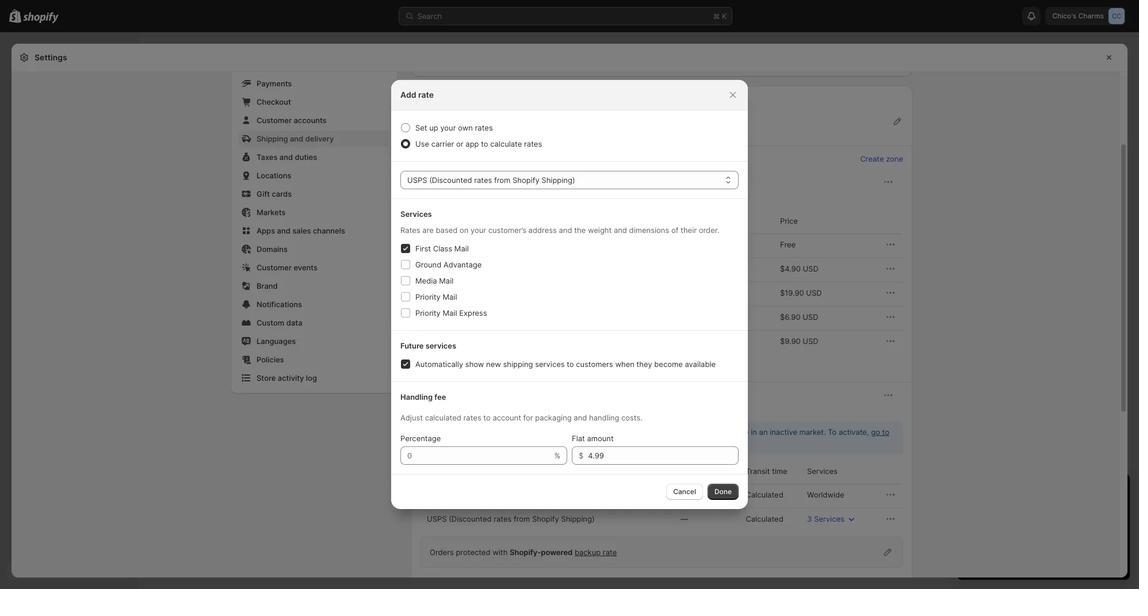 Task type: describe. For each thing, give the bounding box(es) containing it.
taxes and duties
[[257, 153, 317, 162]]

store activity log
[[257, 374, 317, 383]]

customer accounts link
[[238, 112, 390, 128]]

languages link
[[238, 333, 390, 349]]

1 vertical spatial services
[[807, 467, 838, 476]]

show all button
[[586, 403, 629, 420]]

to
[[828, 428, 837, 437]]

for
[[523, 413, 533, 422]]

mail for priority mail express
[[443, 308, 457, 318]]

are inside add rate dialog
[[423, 226, 434, 235]]

shopify image
[[23, 12, 59, 23]]

locations link
[[238, 167, 390, 184]]

payments
[[257, 79, 292, 88]]

usd for $9.90 usd
[[803, 337, 819, 346]]

policies
[[257, 355, 284, 364]]

data
[[286, 318, 302, 327]]

customer accounts
[[257, 116, 327, 125]]

⌘
[[713, 12, 720, 21]]

1 in from the left
[[480, 428, 486, 437]]

handling inside add rate dialog
[[401, 393, 433, 402]]

taxes and duties link
[[238, 149, 390, 165]]

flat
[[572, 434, 585, 443]]

done
[[715, 487, 732, 496]]

transit for condition
[[637, 216, 661, 226]]

location
[[457, 117, 486, 126]]

0 horizontal spatial services
[[426, 341, 456, 350]]

use carrier or app to calculate rates
[[416, 139, 542, 148]]

delivery
[[305, 134, 334, 143]]

usps (discounted rates from shopify shipping) inside add rate dialog
[[407, 176, 575, 185]]

add rate inside dialog
[[401, 90, 434, 100]]

origins
[[454, 96, 479, 105]]

transit time for condition
[[637, 216, 678, 226]]

standard for $9.90 usd
[[427, 337, 459, 346]]

cancel
[[673, 487, 696, 496]]

$4.90
[[780, 264, 801, 273]]

future
[[401, 341, 424, 350]]

shopify-
[[510, 548, 541, 557]]

or
[[456, 139, 464, 148]]

to inside go to markets
[[883, 428, 890, 437]]

mail for priority mail
[[443, 292, 457, 302]]

packaging
[[535, 413, 572, 422]]

orders
[[430, 548, 454, 557]]

be
[[558, 428, 567, 437]]

zones
[[454, 154, 476, 163]]

$19.90
[[780, 288, 804, 298]]

mail up advantage
[[455, 244, 469, 253]]

an
[[759, 428, 768, 437]]

status inside the settings dialog
[[420, 422, 904, 454]]

market.
[[800, 428, 826, 437]]

they
[[637, 360, 652, 369]]

because
[[632, 428, 662, 437]]

automatically show new shipping services to customers when they become available
[[416, 360, 716, 369]]

1 — from the top
[[681, 490, 688, 500]]

calculate
[[490, 139, 522, 148]]

customer for customer events
[[257, 263, 292, 272]]

custom data link
[[238, 315, 390, 331]]

store
[[257, 374, 276, 383]]

your trial just started element
[[958, 504, 1130, 580]]

orders protected with shopify-powered
[[430, 548, 573, 557]]

new
[[486, 360, 501, 369]]

gift cards link
[[238, 186, 390, 202]]

Percentage text field
[[401, 447, 552, 465]]

usps (discounted rates from shopify shipping) inside the settings dialog
[[427, 515, 595, 524]]

shipping) inside add rate dialog
[[542, 176, 575, 185]]

won't
[[536, 428, 556, 437]]

settings dialog
[[12, 0, 1128, 589]]

carrier name button
[[426, 460, 487, 482]]

rate inside the add rate button
[[442, 363, 455, 371]]

activate,
[[839, 428, 869, 437]]

priority for priority mail
[[416, 292, 441, 302]]

time for services
[[772, 467, 788, 476]]

carrier
[[431, 139, 454, 148]]

transit for handling fee
[[746, 467, 770, 476]]

inactive
[[770, 428, 798, 437]]

shipping zones
[[420, 154, 476, 163]]

able
[[569, 428, 584, 437]]

services inside add rate dialog
[[401, 209, 432, 219]]

domains
[[257, 245, 288, 254]]

apps and sales channels link
[[238, 223, 390, 239]]

to right flat
[[586, 428, 593, 437]]

arab
[[471, 407, 488, 416]]

custom data
[[257, 318, 302, 327]]

rate name
[[428, 216, 466, 226]]

checkout link
[[238, 94, 390, 110]]

amount
[[587, 434, 614, 443]]

are inside the settings dialog
[[738, 428, 749, 437]]

and up able
[[574, 413, 587, 422]]

check
[[595, 428, 616, 437]]

sales
[[293, 226, 311, 235]]

and left the
[[559, 226, 572, 235]]

future services
[[401, 341, 456, 350]]

brand link
[[238, 278, 390, 294]]

media mail
[[416, 276, 454, 285]]

states inside shop location united states
[[462, 128, 484, 138]]

add rate dialog
[[0, 80, 1140, 509]]

free
[[780, 240, 796, 249]]

show
[[593, 407, 612, 416]]

shipping for shipping zones
[[420, 154, 452, 163]]

transit time for handling fee
[[746, 467, 788, 476]]

gift
[[257, 189, 270, 199]]

priority mail express
[[416, 308, 487, 318]]

rates up use carrier or app to calculate rates
[[475, 123, 493, 132]]

standard for $6.90 usd
[[427, 313, 459, 322]]

customers
[[576, 360, 613, 369]]

add rate inside button
[[427, 363, 455, 371]]

create zone
[[861, 154, 904, 163]]

shipping for shipping origins
[[420, 96, 452, 105]]

to left account
[[484, 413, 491, 422]]

3 services
[[807, 515, 845, 524]]

done button
[[708, 484, 739, 500]]

priority for priority mail express
[[416, 308, 441, 318]]

united states
[[445, 193, 494, 203]]

markets inside go to markets
[[440, 439, 468, 448]]

$6.90
[[780, 313, 801, 322]]

usps inside the settings dialog
[[427, 515, 447, 524]]

create zone button
[[854, 151, 910, 167]]

usd for $4.90 usd
[[803, 264, 819, 273]]

rates are based on your customer's address and the weight and dimensions of their order.
[[401, 226, 720, 235]]

and right apps
[[277, 226, 291, 235]]

gift cards
[[257, 189, 292, 199]]

locations
[[257, 171, 292, 180]]

ground advantage
[[416, 260, 482, 269]]

3 services button
[[801, 511, 864, 527]]

and right weight
[[614, 226, 627, 235]]

costs.
[[622, 413, 643, 422]]

rate name button
[[426, 210, 479, 232]]



Task type: vqa. For each thing, say whether or not it's contained in the screenshot.
0.00 text field
no



Task type: locate. For each thing, give the bounding box(es) containing it.
1 vertical spatial handling
[[681, 467, 712, 476]]

use
[[416, 139, 429, 148]]

(discounted down the shipping zones
[[429, 176, 472, 185]]

0 vertical spatial handling fee
[[401, 393, 446, 402]]

united up customers
[[445, 407, 469, 416]]

0 horizontal spatial transit time
[[637, 216, 678, 226]]

time left their
[[663, 216, 678, 226]]

shipping up shop
[[420, 96, 452, 105]]

add inside button
[[427, 363, 440, 371]]

settings
[[35, 52, 67, 62]]

united for united arab emirates, austria, australia... show all
[[445, 407, 469, 416]]

rates right calculate
[[524, 139, 542, 148]]

percentage
[[401, 434, 441, 443]]

0 horizontal spatial handling fee
[[401, 393, 446, 402]]

and right taxes
[[280, 153, 293, 162]]

1 vertical spatial standard
[[427, 337, 459, 346]]

1 vertical spatial —
[[681, 515, 688, 524]]

set up your own rates
[[416, 123, 493, 132]]

to right app
[[481, 139, 488, 148]]

all inside status
[[664, 428, 672, 437]]

united up 'rate name' button
[[445, 193, 469, 203]]

mail down priority mail
[[443, 308, 457, 318]]

usps (discounted rates from shopify shipping) up united states
[[407, 176, 575, 185]]

australia...
[[554, 407, 591, 416]]

rate up set on the top
[[418, 90, 434, 100]]

price
[[780, 216, 798, 226]]

1 horizontal spatial add
[[427, 363, 440, 371]]

fee up calculated
[[435, 393, 446, 402]]

shopify inside add rate dialog
[[513, 176, 540, 185]]

0 vertical spatial customer
[[257, 116, 292, 125]]

countries/regions
[[674, 428, 736, 437]]

to right go
[[883, 428, 890, 437]]

0 vertical spatial transit
[[637, 216, 661, 226]]

shipping
[[420, 96, 452, 105], [257, 134, 288, 143], [420, 154, 452, 163]]

0 horizontal spatial your
[[440, 123, 456, 132]]

search
[[418, 12, 442, 21]]

2 vertical spatial economy
[[427, 288, 460, 298]]

class
[[433, 244, 452, 253]]

rates
[[401, 226, 421, 235]]

2 vertical spatial shipping
[[420, 154, 452, 163]]

usd right $6.90
[[803, 313, 819, 322]]

2 economy from the top
[[427, 264, 460, 273]]

0 vertical spatial markets
[[257, 208, 286, 217]]

shipping up taxes
[[257, 134, 288, 143]]

0 vertical spatial rate
[[418, 90, 434, 100]]

shipping) up the condition
[[542, 176, 575, 185]]

0 vertical spatial add
[[401, 90, 416, 100]]

add
[[401, 90, 416, 100], [427, 363, 440, 371]]

usd right $19.90
[[807, 288, 822, 298]]

2 priority from the top
[[416, 308, 441, 318]]

with
[[493, 548, 508, 557]]

k
[[722, 12, 727, 21]]

usd for $6.90 usd
[[803, 313, 819, 322]]

checkout
[[257, 97, 291, 106]]

calculated
[[746, 490, 784, 500], [746, 515, 784, 524]]

out
[[618, 428, 630, 437]]

transit left of
[[637, 216, 661, 226]]

(discounted inside add rate dialog
[[429, 176, 472, 185]]

adjust calculated rates to account for packaging and handling costs.
[[401, 413, 643, 422]]

fee inside the settings dialog
[[714, 467, 726, 476]]

services up the worldwide on the bottom of the page
[[807, 467, 838, 476]]

order.
[[699, 226, 720, 235]]

from inside the settings dialog
[[514, 515, 530, 524]]

are left the an on the right of the page
[[738, 428, 749, 437]]

emirates,
[[490, 407, 523, 416]]

0 horizontal spatial time
[[663, 216, 678, 226]]

0 vertical spatial (discounted
[[429, 176, 472, 185]]

shipping for shipping and delivery
[[257, 134, 288, 143]]

1 customer from the top
[[257, 116, 292, 125]]

shop location united states
[[436, 117, 486, 138]]

add rate down future services
[[427, 363, 455, 371]]

1 vertical spatial (discounted
[[449, 515, 492, 524]]

services up rates
[[401, 209, 432, 219]]

standard up automatically
[[427, 337, 459, 346]]

united for united states
[[445, 193, 469, 203]]

rates
[[475, 123, 493, 132], [524, 139, 542, 148], [474, 176, 492, 185], [464, 413, 482, 422], [494, 515, 512, 524]]

0 vertical spatial time
[[663, 216, 678, 226]]

apps
[[257, 226, 275, 235]]

0 horizontal spatial from
[[494, 176, 511, 185]]

time down inactive
[[772, 467, 788, 476]]

0 horizontal spatial handling
[[401, 393, 433, 402]]

0 horizontal spatial fee
[[435, 393, 446, 402]]

Flat amount text field
[[588, 447, 739, 465]]

1 vertical spatial customer
[[257, 263, 292, 272]]

rates inside the settings dialog
[[494, 515, 512, 524]]

calculated
[[425, 413, 461, 422]]

usd
[[803, 264, 819, 273], [807, 288, 822, 298], [803, 313, 819, 322], [803, 337, 819, 346]]

$6.90 usd
[[780, 313, 819, 322]]

0 vertical spatial transit time
[[637, 216, 678, 226]]

0 vertical spatial your
[[440, 123, 456, 132]]

usps inside add rate dialog
[[407, 176, 427, 185]]

0 vertical spatial shipping)
[[542, 176, 575, 185]]

in down the arab
[[480, 428, 486, 437]]

add rate up set on the top
[[401, 90, 434, 100]]

priority
[[416, 292, 441, 302], [416, 308, 441, 318]]

0 vertical spatial shipping
[[420, 96, 452, 105]]

customers
[[440, 428, 478, 437]]

1 vertical spatial calculated
[[746, 515, 784, 524]]

1 horizontal spatial rate
[[442, 363, 455, 371]]

0 vertical spatial services
[[426, 341, 456, 350]]

1 vertical spatial shipping)
[[561, 515, 595, 524]]

status containing customers in
[[420, 422, 904, 454]]

rate inside add rate dialog
[[418, 90, 434, 100]]

priority down media on the top of the page
[[416, 292, 441, 302]]

services up automatically
[[426, 341, 456, 350]]

1 horizontal spatial from
[[514, 515, 530, 524]]

shop
[[436, 117, 455, 126]]

handling fee inside the settings dialog
[[681, 467, 726, 476]]

time for price
[[663, 216, 678, 226]]

2 calculated from the top
[[746, 515, 784, 524]]

standard down priority mail
[[427, 313, 459, 322]]

— left done button
[[681, 490, 688, 500]]

rates up united states
[[474, 176, 492, 185]]

0 vertical spatial services
[[401, 209, 432, 219]]

0 vertical spatial from
[[494, 176, 511, 185]]

in left the an on the right of the page
[[751, 428, 757, 437]]

cards
[[272, 189, 292, 199]]

shopify up powered
[[532, 515, 559, 524]]

customer events
[[257, 263, 318, 272]]

add down future services
[[427, 363, 440, 371]]

1 vertical spatial economy
[[427, 264, 460, 273]]

1 vertical spatial are
[[738, 428, 749, 437]]

economy for $19.90
[[427, 288, 460, 298]]

go to markets link
[[440, 428, 890, 448]]

handling up adjust
[[401, 393, 433, 402]]

shopify down calculate
[[513, 176, 540, 185]]

all right because in the bottom of the page
[[664, 428, 672, 437]]

from down calculate
[[494, 176, 511, 185]]

own
[[458, 123, 473, 132]]

priority down priority mail
[[416, 308, 441, 318]]

economy
[[427, 240, 460, 249], [427, 264, 460, 273], [427, 288, 460, 298]]

activity
[[278, 374, 304, 383]]

1 vertical spatial usps (discounted rates from shopify shipping)
[[427, 515, 595, 524]]

mail up priority mail express
[[443, 292, 457, 302]]

0 vertical spatial fee
[[435, 393, 446, 402]]

customer events link
[[238, 260, 390, 276]]

transit time left their
[[637, 216, 678, 226]]

create
[[861, 154, 884, 163]]

0 horizontal spatial markets
[[257, 208, 286, 217]]

1 vertical spatial fee
[[714, 467, 726, 476]]

first class mail
[[416, 244, 469, 253]]

are right rates
[[423, 226, 434, 235]]

time
[[663, 216, 678, 226], [772, 467, 788, 476]]

1 horizontal spatial time
[[772, 467, 788, 476]]

— down cancel button
[[681, 515, 688, 524]]

economy for $4.90
[[427, 264, 460, 273]]

customer down domains
[[257, 263, 292, 272]]

1 horizontal spatial transit
[[746, 467, 770, 476]]

handling fee up cancel
[[681, 467, 726, 476]]

status
[[420, 422, 904, 454]]

usps up orders
[[427, 515, 447, 524]]

0 vertical spatial are
[[423, 226, 434, 235]]

usd for $19.90 usd
[[807, 288, 822, 298]]

1 horizontal spatial transit time
[[746, 467, 788, 476]]

up
[[429, 123, 438, 132]]

economy down media mail
[[427, 288, 460, 298]]

1 horizontal spatial your
[[471, 226, 486, 235]]

services right 3 on the bottom
[[814, 515, 845, 524]]

0 vertical spatial united
[[436, 128, 460, 138]]

0 horizontal spatial all
[[614, 407, 622, 416]]

log
[[306, 374, 317, 383]]

your right "on"
[[471, 226, 486, 235]]

rates up customers in
[[464, 413, 482, 422]]

fee inside add rate dialog
[[435, 393, 446, 402]]

domains link
[[238, 241, 390, 257]]

1 vertical spatial usps
[[427, 515, 447, 524]]

0 vertical spatial usps (discounted rates from shopify shipping)
[[407, 176, 575, 185]]

services inside 3 services button
[[814, 515, 845, 524]]

0 vertical spatial priority
[[416, 292, 441, 302]]

1 vertical spatial time
[[772, 467, 788, 476]]

1 horizontal spatial in
[[751, 428, 757, 437]]

2 — from the top
[[681, 515, 688, 524]]

shipping) up powered
[[561, 515, 595, 524]]

$
[[579, 451, 584, 460]]

name right rate on the top left
[[446, 216, 466, 226]]

2 vertical spatial services
[[814, 515, 845, 524]]

services right shipping
[[535, 360, 565, 369]]

mail down ground advantage in the top of the page
[[439, 276, 454, 285]]

to left customers on the bottom right
[[567, 360, 574, 369]]

weight
[[588, 226, 612, 235]]

(discounted inside the settings dialog
[[449, 515, 492, 524]]

apps and sales channels
[[257, 226, 345, 235]]

add rate
[[401, 90, 434, 100], [427, 363, 455, 371]]

austria,
[[525, 407, 552, 416]]

become
[[655, 360, 683, 369]]

0 vertical spatial add rate
[[401, 90, 434, 100]]

2 customer from the top
[[257, 263, 292, 272]]

1 vertical spatial states
[[471, 193, 494, 203]]

fee up done
[[714, 467, 726, 476]]

1 horizontal spatial services
[[535, 360, 565, 369]]

markets down gift cards
[[257, 208, 286, 217]]

usd right $9.90
[[803, 337, 819, 346]]

2 in from the left
[[751, 428, 757, 437]]

and down customer accounts
[[290, 134, 303, 143]]

0 horizontal spatial transit
[[637, 216, 661, 226]]

(discounted up protected
[[449, 515, 492, 524]]

1 vertical spatial all
[[664, 428, 672, 437]]

handling fee inside add rate dialog
[[401, 393, 446, 402]]

handling inside the settings dialog
[[681, 467, 712, 476]]

calculated left 3 on the bottom
[[746, 515, 784, 524]]

markets down customers
[[440, 439, 468, 448]]

rate left show
[[442, 363, 455, 371]]

united arab emirates, austria, australia... show all
[[445, 407, 622, 416]]

transit time down the an on the right of the page
[[746, 467, 788, 476]]

shipping down carrier
[[420, 154, 452, 163]]

2 standard from the top
[[427, 337, 459, 346]]

express
[[459, 308, 487, 318]]

0 vertical spatial states
[[462, 128, 484, 138]]

condition
[[532, 216, 566, 226]]

usps down "use"
[[407, 176, 427, 185]]

1 vertical spatial markets
[[440, 439, 468, 448]]

when
[[615, 360, 635, 369]]

0 horizontal spatial in
[[480, 428, 486, 437]]

from up shopify-
[[514, 515, 530, 524]]

name down percentage text field
[[454, 467, 474, 476]]

customers in
[[440, 428, 488, 437]]

rates up orders protected with shopify-powered
[[494, 515, 512, 524]]

3 economy from the top
[[427, 288, 460, 298]]

1 vertical spatial transit time
[[746, 467, 788, 476]]

handling up cancel
[[681, 467, 712, 476]]

$4.90 usd
[[780, 264, 819, 273]]

1 horizontal spatial fee
[[714, 467, 726, 476]]

1 horizontal spatial markets
[[440, 439, 468, 448]]

customer for customer accounts
[[257, 116, 292, 125]]

1 vertical spatial name
[[454, 467, 474, 476]]

1 vertical spatial add rate
[[427, 363, 455, 371]]

1 vertical spatial handling fee
[[681, 467, 726, 476]]

from inside add rate dialog
[[494, 176, 511, 185]]

states up 'rate name' button
[[471, 193, 494, 203]]

shopify
[[513, 176, 540, 185], [532, 515, 559, 524]]

0 vertical spatial economy
[[427, 240, 460, 249]]

of
[[672, 226, 679, 235]]

1 horizontal spatial handling fee
[[681, 467, 726, 476]]

notifications
[[257, 300, 302, 309]]

—
[[681, 490, 688, 500], [681, 515, 688, 524]]

taxes
[[257, 153, 278, 162]]

1 vertical spatial rate
[[442, 363, 455, 371]]

and
[[290, 134, 303, 143], [280, 153, 293, 162], [559, 226, 572, 235], [614, 226, 627, 235], [277, 226, 291, 235], [574, 413, 587, 422]]

0 vertical spatial shopify
[[513, 176, 540, 185]]

calculated right done button
[[746, 490, 784, 500]]

1 vertical spatial priority
[[416, 308, 441, 318]]

store activity log link
[[238, 370, 390, 386]]

$9.90
[[780, 337, 801, 346]]

0 horizontal spatial are
[[423, 226, 434, 235]]

1 vertical spatial services
[[535, 360, 565, 369]]

handling
[[401, 393, 433, 402], [681, 467, 712, 476]]

1 priority from the top
[[416, 292, 441, 302]]

automatically
[[416, 360, 463, 369]]

priority mail
[[416, 292, 457, 302]]

shipping) inside the settings dialog
[[561, 515, 595, 524]]

1 vertical spatial from
[[514, 515, 530, 524]]

add inside dialog
[[401, 90, 416, 100]]

transit down the an on the right of the page
[[746, 467, 770, 476]]

0 vertical spatial —
[[681, 490, 688, 500]]

your right the up
[[440, 123, 456, 132]]

united
[[436, 128, 460, 138], [445, 193, 469, 203], [445, 407, 469, 416]]

1 horizontal spatial handling
[[681, 467, 712, 476]]

1 vertical spatial united
[[445, 193, 469, 203]]

2 vertical spatial united
[[445, 407, 469, 416]]

united down shop
[[436, 128, 460, 138]]

name for carrier name
[[454, 467, 474, 476]]

cancel button
[[667, 484, 703, 500]]

0 horizontal spatial rate
[[418, 90, 434, 100]]

3
[[807, 515, 812, 524]]

protected
[[456, 548, 491, 557]]

shipping)
[[542, 176, 575, 185], [561, 515, 595, 524]]

0 vertical spatial handling
[[401, 393, 433, 402]]

shopify inside the settings dialog
[[532, 515, 559, 524]]

economy up media mail
[[427, 264, 460, 273]]

0 vertical spatial all
[[614, 407, 622, 416]]

customer down checkout
[[257, 116, 292, 125]]

events
[[294, 263, 318, 272]]

policies link
[[238, 352, 390, 368]]

usps (discounted rates from shopify shipping) up orders protected with shopify-powered
[[427, 515, 595, 524]]

0 vertical spatial usps
[[407, 176, 427, 185]]

0 vertical spatial standard
[[427, 313, 459, 322]]

united inside shop location united states
[[436, 128, 460, 138]]

usd right $4.90
[[803, 264, 819, 273]]

services
[[426, 341, 456, 350], [535, 360, 565, 369]]

1 standard from the top
[[427, 313, 459, 322]]

handling fee up adjust
[[401, 393, 446, 402]]

1 vertical spatial shopify
[[532, 515, 559, 524]]

1 horizontal spatial are
[[738, 428, 749, 437]]

1 vertical spatial transit
[[746, 467, 770, 476]]

handling fee
[[401, 393, 446, 402], [681, 467, 726, 476]]

add up set on the top
[[401, 90, 416, 100]]

1 economy from the top
[[427, 240, 460, 249]]

0 vertical spatial name
[[446, 216, 466, 226]]

0 horizontal spatial add
[[401, 90, 416, 100]]

all right "show"
[[614, 407, 622, 416]]

1 vertical spatial shipping
[[257, 134, 288, 143]]

economy down based
[[427, 240, 460, 249]]

1 vertical spatial your
[[471, 226, 486, 235]]

go to markets
[[440, 428, 890, 448]]

1 calculated from the top
[[746, 490, 784, 500]]

0 vertical spatial calculated
[[746, 490, 784, 500]]

1 vertical spatial add
[[427, 363, 440, 371]]

states up app
[[462, 128, 484, 138]]

name for rate name
[[446, 216, 466, 226]]

mail for media mail
[[439, 276, 454, 285]]

1 horizontal spatial all
[[664, 428, 672, 437]]

$19.90 usd
[[780, 288, 822, 298]]

your
[[440, 123, 456, 132], [471, 226, 486, 235]]

available
[[685, 360, 716, 369]]



